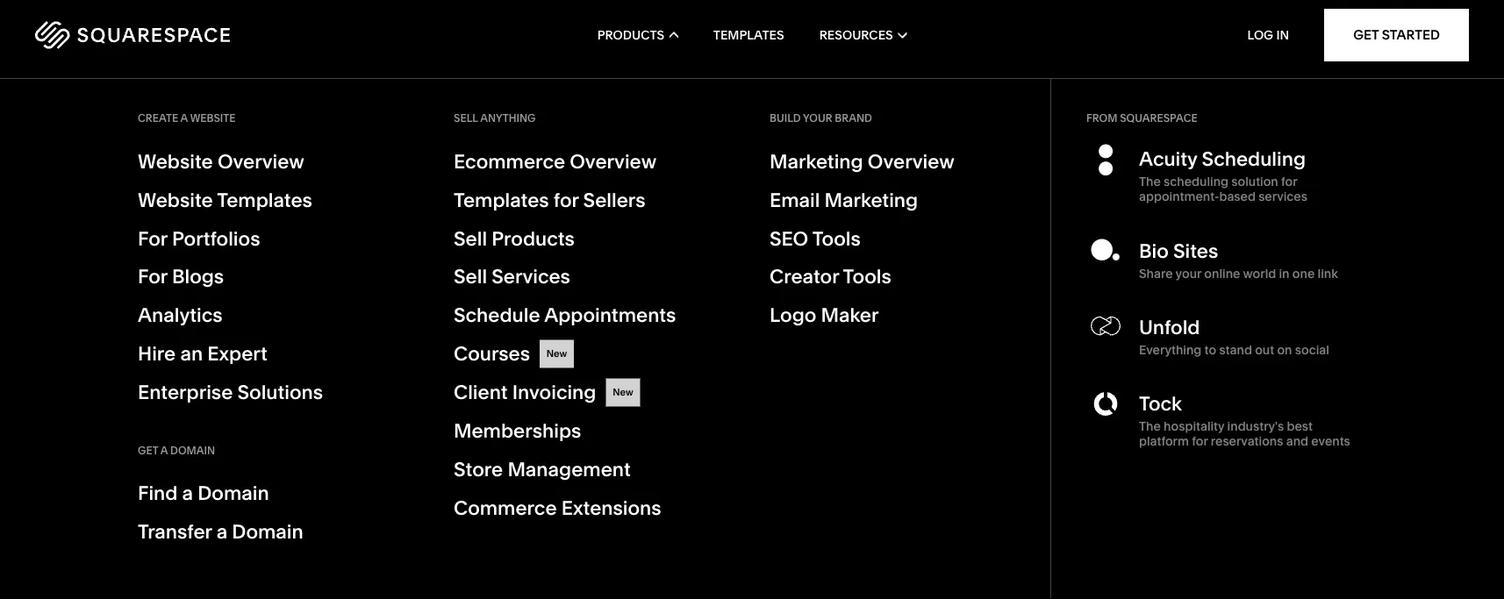 Task type: describe. For each thing, give the bounding box(es) containing it.
creator tools
[[770, 265, 892, 289]]

store
[[454, 458, 503, 481]]

domain for transfer a domain
[[232, 520, 304, 544]]

seo tools
[[770, 226, 861, 250]]

out
[[1256, 343, 1275, 358]]

sell for sell products
[[454, 226, 487, 250]]

ecommerce overview
[[454, 149, 657, 173]]

scheduling
[[1202, 147, 1306, 171]]

get up find
[[138, 444, 158, 457]]

appointments
[[544, 303, 676, 327]]

1 vertical spatial get started link
[[68, 332, 217, 391]]

sellers
[[584, 188, 646, 212]]

card
[[309, 362, 339, 379]]

transfer a domain link
[[138, 517, 419, 548]]

brand
[[835, 112, 873, 125]]

ecommerce overview link
[[454, 148, 735, 176]]

everything to stand out on social
[[1140, 343, 1330, 358]]

overview for marketing
[[868, 149, 955, 173]]

tock
[[1140, 392, 1183, 416]]

reservations
[[1211, 434, 1284, 449]]

for for for portfolios
[[138, 226, 167, 250]]

acuity
[[1140, 147, 1198, 171]]

your inside bio sites share your online world in one link
[[1176, 266, 1202, 281]]

hire
[[138, 342, 176, 366]]

commerce
[[454, 496, 557, 520]]

schedule
[[454, 303, 540, 327]]

maker
[[821, 303, 879, 327]]

solution
[[1232, 174, 1279, 189]]

based
[[1220, 189, 1256, 204]]

ecommerce
[[454, 149, 565, 173]]

get right the in
[[1354, 27, 1380, 43]]

industry's
[[1228, 419, 1285, 434]]

templates for sellers link
[[454, 186, 735, 214]]

world
[[1244, 266, 1277, 281]]

designed
[[68, 194, 448, 304]]

hire an expert
[[138, 342, 267, 366]]

sell for sell services
[[454, 265, 487, 289]]

get inside get your free website trial today. no credit card required.
[[245, 342, 269, 359]]

website for website templates
[[138, 188, 213, 212]]

0 horizontal spatial started
[[127, 353, 189, 370]]

credit
[[268, 362, 306, 379]]

best
[[1288, 419, 1313, 434]]

create
[[138, 112, 178, 125]]

sites
[[1174, 239, 1219, 262]]

hire an expert link
[[138, 340, 419, 368]]

0 horizontal spatial templates
[[217, 188, 312, 212]]

squarespace logo link
[[35, 21, 322, 49]]

email
[[770, 188, 820, 212]]

sell services link
[[454, 263, 735, 291]]

enterprise solutions link
[[138, 379, 419, 407]]

products inside button
[[598, 28, 665, 43]]

events
[[1312, 434, 1351, 449]]

for for acuity
[[1282, 174, 1298, 189]]

store management
[[454, 458, 631, 481]]

squarespace
[[1120, 112, 1198, 125]]

bio sites share your online world in one link
[[1140, 239, 1339, 281]]

email marketing link
[[770, 186, 1051, 214]]

get left hire
[[97, 353, 124, 370]]

extensions
[[562, 496, 662, 520]]

templates for templates for sellers
[[454, 188, 549, 212]]

logo
[[770, 303, 817, 327]]

logo maker link
[[770, 302, 1051, 330]]

from
[[1087, 112, 1118, 125]]

for portfolios
[[138, 226, 260, 250]]

client invoicing
[[454, 381, 597, 404]]

anything
[[480, 112, 536, 125]]

0 vertical spatial marketing
[[770, 149, 864, 173]]

analytics
[[138, 303, 223, 327]]

seo
[[770, 226, 809, 250]]

log             in link
[[1248, 28, 1290, 43]]

create a website
[[138, 112, 236, 125]]

resources button
[[820, 0, 907, 70]]

your for build your brand
[[803, 112, 833, 125]]

unfold
[[1140, 315, 1201, 339]]

the hospitality industry's best platform for reservations and events
[[1140, 419, 1351, 449]]

sell products link
[[454, 225, 735, 253]]

website overview
[[138, 149, 305, 173]]

creator tools link
[[770, 263, 1051, 291]]

squarespace logo image
[[35, 21, 230, 49]]

enterprise solutions
[[138, 381, 323, 404]]

portfolios
[[172, 226, 260, 250]]

enterprise
[[138, 381, 233, 404]]

find a domain link
[[138, 478, 419, 509]]

required.
[[342, 362, 401, 379]]

0 vertical spatial website
[[190, 112, 236, 125]]



Task type: vqa. For each thing, say whether or not it's contained in the screenshot.
Started
yes



Task type: locate. For each thing, give the bounding box(es) containing it.
0 vertical spatial started
[[1383, 27, 1441, 43]]

memberships
[[454, 419, 582, 443]]

find a domain
[[138, 481, 269, 505]]

website up 'website overview'
[[190, 112, 236, 125]]

a right find
[[182, 481, 193, 505]]

0 vertical spatial for
[[138, 226, 167, 250]]

for
[[138, 226, 167, 250], [138, 265, 167, 289]]

marketing down the build your brand
[[770, 149, 864, 173]]

blogs
[[172, 265, 224, 289]]

log             in
[[1248, 28, 1290, 43]]

1 horizontal spatial for
[[1193, 434, 1209, 449]]

for for for blogs
[[138, 265, 167, 289]]

client
[[454, 381, 508, 404]]

the down the acuity
[[1140, 174, 1161, 189]]

1 horizontal spatial get started
[[1354, 27, 1441, 43]]

2 horizontal spatial for
[[1282, 174, 1298, 189]]

to left stand
[[1205, 343, 1217, 358]]

1 vertical spatial for
[[138, 265, 167, 289]]

to for stand
[[1205, 343, 1217, 358]]

and
[[1287, 434, 1309, 449]]

0 horizontal spatial to
[[466, 214, 522, 303]]

overview up sellers
[[570, 149, 657, 173]]

schedule appointments link
[[454, 302, 735, 330]]

website templates link
[[138, 186, 419, 214]]

a down find a domain
[[217, 520, 228, 544]]

products button
[[598, 0, 678, 70]]

1 vertical spatial products
[[492, 226, 575, 250]]

for right solution
[[1282, 174, 1298, 189]]

tools for seo tools
[[813, 226, 861, 250]]

a for create
[[181, 112, 188, 125]]

email marketing
[[770, 188, 919, 212]]

2 vertical spatial your
[[272, 342, 301, 359]]

1 vertical spatial website
[[138, 188, 213, 212]]

1 vertical spatial your
[[1176, 266, 1202, 281]]

domain up find a domain
[[170, 444, 215, 457]]

appointment-
[[1140, 189, 1220, 204]]

to
[[466, 214, 522, 303], [1205, 343, 1217, 358]]

from squarespace
[[1087, 112, 1198, 125]]

resources
[[820, 28, 894, 43]]

1 overview from the left
[[218, 149, 305, 173]]

2 the from the top
[[1140, 419, 1161, 434]]

services
[[492, 265, 571, 289]]

overview for templates
[[218, 149, 305, 173]]

0 vertical spatial get started link
[[1325, 9, 1470, 61]]

new for client invoicing
[[613, 387, 634, 399]]

0 horizontal spatial get started
[[97, 353, 189, 370]]

everything
[[1140, 343, 1202, 358]]

1 vertical spatial started
[[127, 353, 189, 370]]

1 vertical spatial get started
[[97, 353, 189, 370]]

your inside get your free website trial today. no credit card required.
[[272, 342, 301, 359]]

1 horizontal spatial website
[[333, 342, 385, 359]]

2 overview from the left
[[570, 149, 657, 173]]

the inside acuity scheduling the scheduling solution for appointment-based services
[[1140, 174, 1161, 189]]

an
[[180, 342, 203, 366]]

a right create
[[181, 112, 188, 125]]

sell inside 'link'
[[454, 226, 487, 250]]

share
[[1140, 266, 1174, 281]]

commerce extensions
[[454, 496, 662, 520]]

for for the
[[1193, 434, 1209, 449]]

a for get
[[161, 444, 168, 457]]

the
[[1140, 174, 1161, 189], [1140, 419, 1161, 434]]

the down tock
[[1140, 419, 1161, 434]]

to up schedule
[[466, 214, 522, 303]]

1 vertical spatial new
[[613, 387, 634, 399]]

your for get your free website trial today. no credit card required.
[[272, 342, 301, 359]]

for blogs
[[138, 265, 224, 289]]

website for website overview
[[138, 149, 213, 173]]

1 vertical spatial marketing
[[825, 188, 919, 212]]

0 vertical spatial your
[[803, 112, 833, 125]]

1 vertical spatial the
[[1140, 419, 1161, 434]]

on
[[1278, 343, 1293, 358]]

domain for find a domain
[[198, 481, 269, 505]]

0 horizontal spatial new
[[547, 348, 568, 360]]

templates
[[714, 28, 785, 43], [217, 188, 312, 212], [454, 188, 549, 212]]

courses
[[454, 342, 530, 366]]

for left blogs
[[138, 265, 167, 289]]

new
[[547, 348, 568, 360], [613, 387, 634, 399]]

invoicing
[[512, 381, 597, 404]]

logo maker
[[770, 303, 879, 327]]

2 horizontal spatial templates
[[714, 28, 785, 43]]

get started for the rightmost get started link
[[1354, 27, 1441, 43]]

templates for sellers
[[454, 188, 646, 212]]

get started for the bottom get started link
[[97, 353, 189, 370]]

for inside the hospitality industry's best platform for reservations and events
[[1193, 434, 1209, 449]]

3 overview from the left
[[868, 149, 955, 173]]

overview up website templates link
[[218, 149, 305, 173]]

0 vertical spatial new
[[547, 348, 568, 360]]

social
[[1296, 343, 1330, 358]]

marketing down 'marketing overview'
[[825, 188, 919, 212]]

in
[[1280, 266, 1290, 281]]

sell anything
[[454, 112, 536, 125]]

new up the memberships link
[[613, 387, 634, 399]]

tools up maker
[[843, 265, 892, 289]]

2 website from the top
[[138, 188, 213, 212]]

trial
[[388, 342, 413, 359]]

overview for for
[[570, 149, 657, 173]]

get a domain
[[138, 444, 215, 457]]

1 horizontal spatial new
[[613, 387, 634, 399]]

2 horizontal spatial your
[[1176, 266, 1202, 281]]

templates link
[[714, 0, 785, 70]]

website templates
[[138, 188, 312, 212]]

get
[[1354, 27, 1380, 43], [245, 342, 269, 359], [97, 353, 124, 370], [138, 444, 158, 457]]

1 horizontal spatial get started link
[[1325, 9, 1470, 61]]

in
[[1277, 28, 1290, 43]]

1 horizontal spatial templates
[[454, 188, 549, 212]]

0 vertical spatial domain
[[170, 444, 215, 457]]

domain up transfer a domain
[[198, 481, 269, 505]]

0 horizontal spatial overview
[[218, 149, 305, 173]]

2 vertical spatial domain
[[232, 520, 304, 544]]

website inside get your free website trial today. no credit card required.
[[333, 342, 385, 359]]

build
[[770, 112, 801, 125]]

0 horizontal spatial products
[[492, 226, 575, 250]]

2 for from the top
[[138, 265, 167, 289]]

1 the from the top
[[1140, 174, 1161, 189]]

new up invoicing
[[547, 348, 568, 360]]

website up required.
[[333, 342, 385, 359]]

get started
[[1354, 27, 1441, 43], [97, 353, 189, 370]]

the inside the hospitality industry's best platform for reservations and events
[[1140, 419, 1161, 434]]

templates for templates
[[714, 28, 785, 43]]

overview
[[218, 149, 305, 173], [570, 149, 657, 173], [868, 149, 955, 173]]

designed to sell
[[68, 194, 678, 304]]

0 horizontal spatial website
[[190, 112, 236, 125]]

log
[[1248, 28, 1274, 43]]

1 horizontal spatial overview
[[570, 149, 657, 173]]

for down ecommerce overview
[[554, 188, 579, 212]]

0 horizontal spatial get started link
[[68, 332, 217, 391]]

transfer a domain
[[138, 520, 304, 544]]

1 horizontal spatial your
[[803, 112, 833, 125]]

1 horizontal spatial to
[[1205, 343, 1217, 358]]

no
[[245, 362, 264, 379]]

0 vertical spatial products
[[598, 28, 665, 43]]

domain for get a domain
[[170, 444, 215, 457]]

sell for sell anything
[[454, 112, 478, 125]]

management
[[508, 458, 631, 481]]

your right build
[[803, 112, 833, 125]]

store management link
[[454, 456, 735, 484]]

1 website from the top
[[138, 149, 213, 173]]

overview inside the website overview link
[[218, 149, 305, 173]]

expert
[[207, 342, 267, 366]]

overview inside marketing overview link
[[868, 149, 955, 173]]

solutions
[[237, 381, 323, 404]]

1 vertical spatial website
[[333, 342, 385, 359]]

sell products
[[454, 226, 575, 250]]

hospitality
[[1164, 419, 1225, 434]]

creator
[[770, 265, 839, 289]]

for right the platform
[[1193, 434, 1209, 449]]

new for courses
[[547, 348, 568, 360]]

0 vertical spatial get started
[[1354, 27, 1441, 43]]

for inside acuity scheduling the scheduling solution for appointment-based services
[[1282, 174, 1298, 189]]

commerce extensions link
[[454, 494, 735, 522]]

analytics link
[[138, 302, 419, 330]]

a for find
[[182, 481, 193, 505]]

stand
[[1220, 343, 1253, 358]]

to inside designed to sell
[[466, 214, 522, 303]]

1 horizontal spatial started
[[1383, 27, 1441, 43]]

get your free website trial today. no credit card required.
[[245, 342, 456, 379]]

1 horizontal spatial products
[[598, 28, 665, 43]]

marketing overview
[[770, 149, 955, 173]]

marketing overview link
[[770, 148, 1051, 176]]

free
[[304, 342, 330, 359]]

0 vertical spatial the
[[1140, 174, 1161, 189]]

tools
[[813, 226, 861, 250], [843, 265, 892, 289]]

sell services
[[454, 265, 571, 289]]

for blogs link
[[138, 263, 419, 291]]

overview inside 'ecommerce overview' 'link'
[[570, 149, 657, 173]]

website down the create a website
[[138, 149, 213, 173]]

1 vertical spatial tools
[[843, 265, 892, 289]]

memberships link
[[454, 417, 735, 445]]

1 vertical spatial to
[[1205, 343, 1217, 358]]

tools inside "link"
[[843, 265, 892, 289]]

your down 'sites'
[[1176, 266, 1202, 281]]

tools for creator tools
[[843, 265, 892, 289]]

website
[[190, 112, 236, 125], [333, 342, 385, 359]]

0 horizontal spatial your
[[272, 342, 301, 359]]

today.
[[416, 342, 456, 359]]

products inside 'link'
[[492, 226, 575, 250]]

services
[[1259, 189, 1308, 204]]

to for sell
[[466, 214, 522, 303]]

your up credit
[[272, 342, 301, 359]]

online
[[1205, 266, 1241, 281]]

2 horizontal spatial overview
[[868, 149, 955, 173]]

website up for portfolios
[[138, 188, 213, 212]]

a up find
[[161, 444, 168, 457]]

overview up "email marketing" link
[[868, 149, 955, 173]]

0 vertical spatial website
[[138, 149, 213, 173]]

website overview link
[[138, 148, 419, 176]]

tools up creator tools
[[813, 226, 861, 250]]

0 vertical spatial tools
[[813, 226, 861, 250]]

for up for blogs
[[138, 226, 167, 250]]

get up no
[[245, 342, 269, 359]]

for portfolios link
[[138, 225, 419, 253]]

0 horizontal spatial for
[[554, 188, 579, 212]]

sell
[[454, 112, 478, 125], [540, 194, 678, 304], [454, 226, 487, 250], [454, 265, 487, 289]]

domain down find a domain link
[[232, 520, 304, 544]]

1 vertical spatial domain
[[198, 481, 269, 505]]

0 vertical spatial to
[[466, 214, 522, 303]]

1 for from the top
[[138, 226, 167, 250]]

a for transfer
[[217, 520, 228, 544]]



